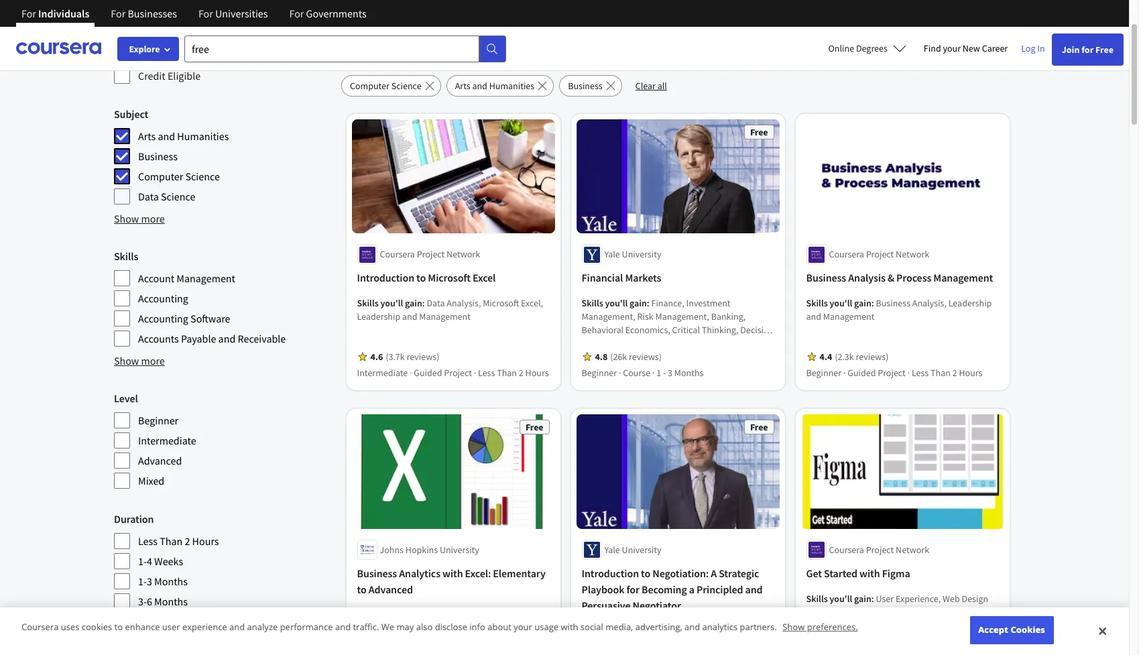 Task type: vqa. For each thing, say whether or not it's contained in the screenshot.
1-3 MONTHS
yes



Task type: locate. For each thing, give the bounding box(es) containing it.
usage
[[535, 621, 559, 634]]

free for business analytics with excel: elementary to advanced
[[526, 422, 544, 434]]

: down introduction to microsoft excel
[[423, 297, 425, 310]]

0 vertical spatial arts
[[455, 80, 471, 92]]

show more button for data
[[114, 211, 165, 227]]

skills up the 4.6
[[358, 297, 379, 310]]

1 vertical spatial decision
[[445, 636, 479, 648]]

decision inside finance, investment management, risk management, banking, behavioral economics, critical thinking, decision making, financial analysis, innovation, regulations and compliance, leadership and management
[[741, 324, 775, 336]]

computer science inside button
[[350, 80, 422, 92]]

2 show more button from the top
[[114, 353, 165, 369]]

0 vertical spatial decision
[[741, 324, 775, 336]]

arts down subject
[[138, 129, 156, 143]]

gain down introduction to microsoft excel
[[406, 297, 423, 310]]

business left analysis
[[807, 271, 847, 285]]

guided down '4.4 (2.3k reviews)'
[[848, 367, 877, 379]]

0 vertical spatial leadership
[[949, 297, 993, 310]]

financial up 4.8 (26k reviews)
[[615, 338, 651, 350]]

analysis, down introduction to microsoft excel link
[[447, 297, 482, 310]]

1 vertical spatial yale
[[605, 544, 621, 556]]

business left clear
[[568, 80, 603, 92]]

6 · from the left
[[908, 367, 911, 379]]

skills
[[114, 250, 138, 263], [358, 297, 379, 310], [582, 297, 604, 310], [807, 297, 829, 310], [807, 593, 829, 605], [582, 625, 604, 637]]

introduction inside introduction to negotiation: a strategic playbook for becoming a principled and persuasive negotiator
[[582, 567, 640, 580]]

project for get
[[867, 544, 895, 556]]

2 horizontal spatial reviews)
[[857, 351, 890, 363]]

financial
[[582, 271, 624, 285], [615, 338, 651, 350]]

0 horizontal spatial management,
[[582, 311, 636, 323]]

also
[[416, 621, 433, 634]]

beginner down 4.8
[[582, 367, 618, 379]]

humanities down eligible
[[177, 129, 229, 143]]

university for introduction
[[623, 544, 662, 556]]

your right about
[[514, 621, 533, 634]]

months for 3-6 months
[[154, 595, 188, 608]]

arts down 3,683 results for "free"
[[455, 80, 471, 92]]

business inside business analysis, leadership and management
[[877, 297, 911, 310]]

skills you'll gain : down financial markets
[[582, 297, 652, 310]]

beginner for beginner
[[138, 414, 179, 427]]

0 vertical spatial show more button
[[114, 211, 165, 227]]

skills inside group
[[114, 250, 138, 263]]

show more down data science
[[114, 212, 165, 225]]

0 vertical spatial arts and humanities
[[455, 80, 535, 92]]

decision for visualization,
[[445, 636, 479, 648]]

business down johns
[[358, 567, 398, 580]]

1 vertical spatial advanced
[[369, 583, 413, 596]]

months down 'weeks'
[[154, 575, 188, 588]]

you'll for introduction to microsoft excel
[[381, 297, 404, 310]]

than for process
[[931, 367, 952, 379]]

compliance,
[[647, 351, 697, 363]]

preferences.
[[807, 621, 858, 634]]

university up markets
[[623, 249, 662, 261]]

making, up 4.8
[[582, 338, 613, 350]]

2 reviews) from the left
[[630, 351, 662, 363]]

0 horizontal spatial with
[[443, 567, 464, 580]]

for governments
[[289, 7, 367, 20]]

excel, inside business analysis, data analysis, data visualization, spreadsheet software, data model, decision making, microsoft excel, process analysis, statistical visualization
[[358, 649, 380, 655]]

for left individuals
[[21, 7, 36, 20]]

1 show more from the top
[[114, 212, 165, 225]]

1 horizontal spatial for
[[627, 583, 640, 596]]

data analysis, microsoft excel, leadership and management
[[358, 297, 544, 323]]

2 show more from the top
[[114, 354, 165, 368]]

3 inside duration group
[[147, 575, 152, 588]]

and up the 4.4
[[807, 311, 822, 323]]

microsoft inside the data analysis, microsoft excel, leadership and management
[[483, 297, 520, 310]]

0 horizontal spatial intermediate
[[138, 434, 196, 447]]

2 management, from the left
[[656, 311, 710, 323]]

1 vertical spatial your
[[514, 621, 533, 634]]

innovation,
[[689, 338, 733, 350]]

2 guided from the left
[[848, 367, 877, 379]]

microsoft up visualization
[[513, 636, 549, 648]]

1 vertical spatial introduction
[[582, 567, 640, 580]]

making, inside business analysis, data analysis, data visualization, spreadsheet software, data model, decision making, microsoft excel, process analysis, statistical visualization
[[480, 636, 511, 648]]

coursera image
[[16, 38, 101, 59]]

accounting
[[138, 292, 188, 305], [138, 312, 188, 325]]

1 horizontal spatial decision
[[741, 324, 775, 336]]

leadership inside business analysis, leadership and management
[[949, 297, 993, 310]]

intermediate down the 4.6
[[358, 367, 408, 379]]

1 horizontal spatial humanities
[[490, 80, 535, 92]]

coursera project network for with
[[830, 544, 930, 556]]

and up 4.6 (3.7k reviews)
[[403, 311, 418, 323]]

3 reviews) from the left
[[857, 351, 890, 363]]

leadership inside the data analysis, microsoft excel, leadership and management
[[358, 311, 401, 323]]

1 horizontal spatial beginner
[[582, 367, 618, 379]]

computer science
[[350, 80, 422, 92], [138, 170, 220, 183]]

model,
[[417, 636, 443, 648]]

network for excel
[[447, 249, 481, 261]]

1- up 3-
[[138, 575, 147, 588]]

coursera for analysis
[[830, 249, 865, 261]]

process down the software,
[[382, 649, 412, 655]]

data science
[[138, 190, 195, 203]]

you'll down introduction to microsoft excel
[[381, 297, 404, 310]]

1 vertical spatial computer science
[[138, 170, 220, 183]]

business up data science
[[138, 150, 178, 163]]

show
[[114, 212, 139, 225], [114, 354, 139, 368], [783, 621, 805, 634]]

and inside button
[[473, 80, 488, 92]]

1 horizontal spatial hours
[[526, 367, 549, 379]]

with inside 'business analytics with excel: elementary to advanced'
[[443, 567, 464, 580]]

behavioral
[[582, 324, 624, 336]]

yale
[[605, 249, 621, 261], [605, 544, 621, 556]]

yale university for to
[[605, 544, 662, 556]]

0 horizontal spatial reviews)
[[407, 351, 440, 363]]

with for figma
[[860, 567, 881, 580]]

2 yale university from the top
[[605, 544, 662, 556]]

for for individuals
[[21, 7, 36, 20]]

intermediate up mixed
[[138, 434, 196, 447]]

0 horizontal spatial guided
[[414, 367, 443, 379]]

gain for introduction to microsoft excel
[[406, 297, 423, 310]]

0 vertical spatial process
[[897, 271, 932, 285]]

explore button
[[117, 37, 179, 61]]

1 horizontal spatial arts
[[455, 80, 471, 92]]

less for excel
[[479, 367, 496, 379]]

computer up data science
[[138, 170, 183, 183]]

2 1- from the top
[[138, 575, 147, 588]]

gain down the negotiator
[[630, 625, 648, 637]]

1 1- from the top
[[138, 555, 147, 568]]

0 vertical spatial yale university
[[605, 249, 662, 261]]

1 vertical spatial financial
[[615, 338, 651, 350]]

for for businesses
[[111, 7, 126, 20]]

3,683
[[341, 27, 385, 51]]

0 horizontal spatial process
[[382, 649, 412, 655]]

0 horizontal spatial arts
[[138, 129, 156, 143]]

analysis, inside business analysis, leadership and management
[[913, 297, 948, 310]]

receivable
[[238, 332, 286, 345]]

data
[[138, 190, 159, 203], [427, 297, 445, 310], [500, 609, 518, 621], [394, 622, 412, 635], [397, 636, 415, 648]]

2 vertical spatial microsoft
[[513, 636, 549, 648]]

0 vertical spatial science
[[392, 80, 422, 92]]

2 horizontal spatial than
[[931, 367, 952, 379]]

show more button down data science
[[114, 211, 165, 227]]

arts inside button
[[455, 80, 471, 92]]

show down data science
[[114, 212, 139, 225]]

yale up financial markets
[[605, 249, 621, 261]]

level group
[[114, 390, 333, 490]]

governments
[[306, 7, 367, 20]]

1 horizontal spatial excel,
[[522, 297, 544, 310]]

for up filter
[[111, 7, 126, 20]]

1 vertical spatial arts and humanities
[[138, 129, 229, 143]]

show more button down accounts on the left bottom
[[114, 353, 165, 369]]

visualization,
[[414, 622, 466, 635]]

less than 2 hours
[[138, 535, 219, 548]]

1 horizontal spatial introduction
[[582, 567, 640, 580]]

skills up account
[[114, 250, 138, 263]]

project up introduction to microsoft excel
[[417, 249, 445, 261]]

yale for introduction
[[605, 544, 621, 556]]

1 horizontal spatial computer
[[350, 80, 390, 92]]

excel, inside the data analysis, microsoft excel, leadership and management
[[522, 297, 544, 310]]

2 more from the top
[[141, 354, 165, 368]]

less inside duration group
[[138, 535, 158, 548]]

business inside business analysis & process management "link"
[[807, 271, 847, 285]]

gain down analysis
[[855, 297, 872, 310]]

3 for from the left
[[199, 7, 213, 20]]

software,
[[358, 636, 395, 648]]

more down data science
[[141, 212, 165, 225]]

2 · from the left
[[474, 367, 477, 379]]

management
[[934, 271, 994, 285], [177, 272, 235, 285], [420, 311, 471, 323], [824, 311, 875, 323], [582, 365, 634, 377]]

project up &
[[867, 249, 895, 261]]

to right 'cookies'
[[114, 621, 123, 634]]

and up data science
[[158, 129, 175, 143]]

1 horizontal spatial 2
[[519, 367, 524, 379]]

negotiation, game theory, strategy
[[582, 625, 757, 651]]

hours
[[526, 367, 549, 379], [960, 367, 983, 379], [192, 535, 219, 548]]

yale university
[[605, 249, 662, 261], [605, 544, 662, 556]]

microsoft inside business analysis, data analysis, data visualization, spreadsheet software, data model, decision making, microsoft excel, process analysis, statistical visualization
[[513, 636, 549, 648]]

(2.3k
[[836, 351, 855, 363]]

process inside business analysis, data analysis, data visualization, spreadsheet software, data model, decision making, microsoft excel, process analysis, statistical visualization
[[382, 649, 412, 655]]

skills you'll gain : down introduction to microsoft excel
[[358, 297, 427, 310]]

1 yale university from the top
[[605, 249, 662, 261]]

science
[[392, 80, 422, 92], [186, 170, 220, 183], [161, 190, 195, 203]]

microsoft
[[429, 271, 471, 285], [483, 297, 520, 310], [513, 636, 549, 648]]

decision up statistical
[[445, 636, 479, 648]]

career
[[983, 42, 1008, 54]]

2 accounting from the top
[[138, 312, 188, 325]]

1 vertical spatial computer
[[138, 170, 183, 183]]

0 horizontal spatial less
[[138, 535, 158, 548]]

skills down get
[[807, 593, 829, 605]]

2 yale from the top
[[605, 544, 621, 556]]

1 vertical spatial intermediate
[[138, 434, 196, 447]]

critical
[[673, 324, 701, 336]]

you'll down analysis
[[831, 297, 853, 310]]

0 vertical spatial yale
[[605, 249, 621, 261]]

to
[[417, 271, 426, 285], [642, 567, 651, 580], [358, 583, 367, 596], [114, 621, 123, 634]]

advanced inside 'business analytics with excel: elementary to advanced'
[[369, 583, 413, 596]]

network up introduction to microsoft excel link
[[447, 249, 481, 261]]

1 horizontal spatial than
[[498, 367, 518, 379]]

university up "excel:"
[[440, 544, 480, 556]]

1 vertical spatial process
[[382, 649, 412, 655]]

show more down accounts on the left bottom
[[114, 354, 165, 368]]

skills up strategy
[[582, 625, 604, 637]]

2 horizontal spatial beginner
[[807, 367, 842, 379]]

1 horizontal spatial your
[[944, 42, 961, 54]]

business inside business button
[[568, 80, 603, 92]]

yale university up markets
[[605, 249, 662, 261]]

beginner
[[582, 367, 618, 379], [807, 367, 842, 379], [138, 414, 179, 427]]

science inside button
[[392, 80, 422, 92]]

1 reviews) from the left
[[407, 351, 440, 363]]

1 yale from the top
[[605, 249, 621, 261]]

and down the strategic
[[746, 583, 763, 596]]

computer inside button
[[350, 80, 390, 92]]

4.6
[[371, 351, 384, 363]]

uses
[[61, 621, 79, 634]]

and down "free"
[[473, 80, 488, 92]]

data inside the data analysis, microsoft excel, leadership and management
[[427, 297, 445, 310]]

you'll down financial markets
[[606, 297, 628, 310]]

months
[[675, 367, 704, 379], [154, 575, 188, 588], [154, 595, 188, 608], [160, 615, 193, 629]]

introduction to negotiation: a strategic playbook for becoming a principled and persuasive negotiator
[[582, 567, 763, 612]]

for for governments
[[289, 7, 304, 20]]

guided for analysis
[[848, 367, 877, 379]]

0 horizontal spatial excel,
[[358, 649, 380, 655]]

network up get started with figma link
[[897, 544, 930, 556]]

2 horizontal spatial hours
[[960, 367, 983, 379]]

and inside skills group
[[218, 332, 236, 345]]

: down the negotiator
[[648, 625, 650, 637]]

reviews) up "beginner · course · 1 - 3 months"
[[630, 351, 662, 363]]

management, up the critical
[[656, 311, 710, 323]]

and down banking,
[[744, 351, 759, 363]]

info
[[470, 621, 486, 634]]

reviews) for to
[[407, 351, 440, 363]]

skills up the 4.4
[[807, 297, 829, 310]]

business down &
[[877, 297, 911, 310]]

0 horizontal spatial leadership
[[358, 311, 401, 323]]

What do you want to learn? text field
[[184, 35, 480, 62]]

intermediate for intermediate
[[138, 434, 196, 447]]

and left analyze
[[229, 621, 245, 634]]

0 horizontal spatial beginner
[[138, 414, 179, 427]]

cookies
[[1011, 624, 1046, 636]]

0 horizontal spatial 3
[[147, 575, 152, 588]]

coursera
[[380, 249, 416, 261], [830, 249, 865, 261], [830, 544, 865, 556], [21, 621, 59, 634]]

show more
[[114, 212, 165, 225], [114, 354, 165, 368]]

yale up playbook
[[605, 544, 621, 556]]

hours for business analysis & process management
[[960, 367, 983, 379]]

0 vertical spatial show
[[114, 212, 139, 225]]

1 vertical spatial microsoft
[[483, 297, 520, 310]]

with left figma
[[860, 567, 881, 580]]

skills you'll gain : up strategy
[[582, 625, 652, 637]]

decision
[[741, 324, 775, 336], [445, 636, 479, 648]]

months down 3-6 months
[[160, 615, 193, 629]]

1 vertical spatial 1-
[[138, 575, 147, 588]]

management inside finance, investment management, risk management, banking, behavioral economics, critical thinking, decision making, financial analysis, innovation, regulations and compliance, leadership and management
[[582, 365, 634, 377]]

markets
[[626, 271, 662, 285]]

advertising,
[[636, 621, 683, 634]]

free
[[1096, 44, 1114, 56], [751, 126, 769, 138], [526, 422, 544, 434], [751, 422, 769, 434]]

business for business analysis, leadership and management
[[877, 297, 911, 310]]

0 vertical spatial excel,
[[522, 297, 544, 310]]

1 vertical spatial leadership
[[358, 311, 401, 323]]

2 horizontal spatial with
[[860, 567, 881, 580]]

guided
[[414, 367, 443, 379], [848, 367, 877, 379]]

0 horizontal spatial decision
[[445, 636, 479, 648]]

making, inside finance, investment management, risk management, banking, behavioral economics, critical thinking, decision making, financial analysis, innovation, regulations and compliance, leadership and management
[[582, 338, 613, 350]]

1 vertical spatial excel,
[[358, 649, 380, 655]]

skills for introduction to microsoft excel
[[358, 297, 379, 310]]

duration group
[[114, 511, 333, 651]]

computer science down 3,683
[[350, 80, 422, 92]]

business inside business analysis, data analysis, data visualization, spreadsheet software, data model, decision making, microsoft excel, process analysis, statistical visualization
[[427, 609, 462, 621]]

management inside the data analysis, microsoft excel, leadership and management
[[420, 311, 471, 323]]

network up business analysis & process management "link"
[[897, 249, 930, 261]]

leadership inside finance, investment management, risk management, banking, behavioral economics, critical thinking, decision making, financial analysis, innovation, regulations and compliance, leadership and management
[[698, 351, 742, 363]]

skills you'll gain : for business analysis & process management
[[807, 297, 877, 310]]

microsoft down excel
[[483, 297, 520, 310]]

and down software
[[218, 332, 236, 345]]

0 horizontal spatial making,
[[480, 636, 511, 648]]

arts and humanities down "free"
[[455, 80, 535, 92]]

than inside duration group
[[160, 535, 183, 548]]

guided down 4.6 (3.7k reviews)
[[414, 367, 443, 379]]

0 vertical spatial accounting
[[138, 292, 188, 305]]

business analytics with excel: elementary to advanced
[[358, 567, 546, 596]]

log
[[1022, 42, 1036, 54]]

0 horizontal spatial for
[[446, 27, 469, 51]]

coursera for started
[[830, 544, 865, 556]]

·
[[410, 367, 413, 379], [474, 367, 477, 379], [620, 367, 622, 379], [653, 367, 655, 379], [844, 367, 847, 379], [908, 367, 911, 379]]

0 vertical spatial 1-
[[138, 555, 147, 568]]

0 horizontal spatial introduction
[[358, 271, 415, 285]]

data inside subject group
[[138, 190, 159, 203]]

2 horizontal spatial for
[[1082, 44, 1094, 56]]

with left "excel:"
[[443, 567, 464, 580]]

1 vertical spatial show more
[[114, 354, 165, 368]]

1 for from the left
[[21, 7, 36, 20]]

1 vertical spatial show
[[114, 354, 139, 368]]

advanced
[[138, 454, 182, 468], [369, 583, 413, 596]]

5 · from the left
[[844, 367, 847, 379]]

1 show more button from the top
[[114, 211, 165, 227]]

negotiation:
[[653, 567, 710, 580]]

1 horizontal spatial process
[[897, 271, 932, 285]]

intermediate inside 'level' group
[[138, 434, 196, 447]]

1 guided from the left
[[414, 367, 443, 379]]

4.8
[[596, 351, 608, 363]]

1 vertical spatial arts
[[138, 129, 156, 143]]

: up risk
[[648, 297, 650, 310]]

your
[[944, 42, 961, 54], [514, 621, 533, 634]]

and inside subject group
[[158, 129, 175, 143]]

than for excel
[[498, 367, 518, 379]]

2 vertical spatial leadership
[[698, 351, 742, 363]]

1 horizontal spatial management,
[[656, 311, 710, 323]]

elementary
[[494, 567, 546, 580]]

1 accounting from the top
[[138, 292, 188, 305]]

0 horizontal spatial than
[[160, 535, 183, 548]]

more for accounts
[[141, 354, 165, 368]]

coursera project network
[[380, 249, 481, 261], [830, 249, 930, 261], [830, 544, 930, 556]]

beginner down the 4.4
[[807, 367, 842, 379]]

3 right -
[[669, 367, 673, 379]]

process right &
[[897, 271, 932, 285]]

2 inside duration group
[[185, 535, 190, 548]]

project
[[417, 249, 445, 261], [867, 249, 895, 261], [445, 367, 473, 379], [879, 367, 907, 379], [867, 544, 895, 556]]

you'll
[[381, 297, 404, 310], [606, 297, 628, 310], [831, 297, 853, 310], [831, 593, 853, 605], [606, 625, 628, 637]]

introduction for introduction to negotiation: a strategic playbook for becoming a principled and persuasive negotiator
[[582, 567, 640, 580]]

gain for business analysis & process management
[[855, 297, 872, 310]]

show up the level
[[114, 354, 139, 368]]

introduction for introduction to microsoft excel
[[358, 271, 415, 285]]

business analysis & process management
[[807, 271, 994, 285]]

less for process
[[913, 367, 930, 379]]

reviews) right (3.7k
[[407, 351, 440, 363]]

management,
[[582, 311, 636, 323], [656, 311, 710, 323]]

design
[[963, 593, 989, 605]]

more down accounts on the left bottom
[[141, 354, 165, 368]]

: for business analysis & process management
[[872, 297, 875, 310]]

4 for from the left
[[289, 7, 304, 20]]

0 horizontal spatial advanced
[[138, 454, 182, 468]]

3 · from the left
[[620, 367, 622, 379]]

1 horizontal spatial arts and humanities
[[455, 80, 535, 92]]

media,
[[606, 621, 633, 634]]

4.6 (3.7k reviews)
[[371, 351, 440, 363]]

decision inside business analysis, data analysis, data visualization, spreadsheet software, data model, decision making, microsoft excel, process analysis, statistical visualization
[[445, 636, 479, 648]]

0 vertical spatial advanced
[[138, 454, 182, 468]]

0 horizontal spatial 2
[[185, 535, 190, 548]]

introduction to microsoft excel
[[358, 271, 496, 285]]

coursera project network for microsoft
[[380, 249, 481, 261]]

gain
[[406, 297, 423, 310], [630, 297, 648, 310], [855, 297, 872, 310], [855, 593, 872, 605], [630, 625, 648, 637]]

to up traffic.
[[358, 583, 367, 596]]

0 vertical spatial humanities
[[490, 80, 535, 92]]

arts and humanities button
[[447, 75, 554, 97]]

business inside 'business analytics with excel: elementary to advanced'
[[358, 567, 398, 580]]

0 horizontal spatial computer science
[[138, 170, 220, 183]]

for left "free"
[[446, 27, 469, 51]]

0 vertical spatial introduction
[[358, 271, 415, 285]]

None search field
[[184, 35, 506, 62]]

4.8 (26k reviews)
[[596, 351, 662, 363]]

1 horizontal spatial computer science
[[350, 80, 422, 92]]

analysis, inside the data analysis, microsoft excel, leadership and management
[[447, 297, 482, 310]]

2 for from the left
[[111, 7, 126, 20]]

1 horizontal spatial making,
[[582, 338, 613, 350]]

0 horizontal spatial humanities
[[177, 129, 229, 143]]

0 horizontal spatial your
[[514, 621, 533, 634]]

1- for 3
[[138, 575, 147, 588]]

beginner · guided project · less than 2 hours
[[807, 367, 983, 379]]

intermediate
[[358, 367, 408, 379], [138, 434, 196, 447]]

management inside skills group
[[177, 272, 235, 285]]

skills you'll gain : down analysis
[[807, 297, 877, 310]]

1 horizontal spatial advanced
[[369, 583, 413, 596]]

1 vertical spatial show more button
[[114, 353, 165, 369]]

1 vertical spatial more
[[141, 354, 165, 368]]

1 vertical spatial 3
[[147, 575, 152, 588]]

1 more from the top
[[141, 212, 165, 225]]

gain for introduction to negotiation: a strategic playbook for becoming a principled and persuasive negotiator
[[630, 625, 648, 637]]

1 horizontal spatial leadership
[[698, 351, 742, 363]]

humanities inside subject group
[[177, 129, 229, 143]]

beginner inside 'level' group
[[138, 414, 179, 427]]

0 vertical spatial intermediate
[[358, 367, 408, 379]]

online degrees button
[[818, 34, 918, 63]]

computer science button
[[341, 75, 441, 97]]

0 vertical spatial computer
[[350, 80, 390, 92]]

arts
[[455, 80, 471, 92], [138, 129, 156, 143]]

0 vertical spatial microsoft
[[429, 271, 471, 285]]

4 · from the left
[[653, 367, 655, 379]]

arts and humanities
[[455, 80, 535, 92], [138, 129, 229, 143]]

started
[[825, 567, 858, 580]]

microsoft up the data analysis, microsoft excel, leadership and management
[[429, 271, 471, 285]]

for up the negotiator
[[627, 583, 640, 596]]

experience,
[[897, 593, 942, 605]]

to up becoming
[[642, 567, 651, 580]]

2 horizontal spatial leadership
[[949, 297, 993, 310]]

analysis,
[[447, 297, 482, 310], [913, 297, 948, 310], [652, 338, 687, 350], [464, 609, 498, 621], [358, 622, 392, 635], [414, 649, 448, 655]]

and inside introduction to negotiation: a strategic playbook for becoming a principled and persuasive negotiator
[[746, 583, 763, 596]]

0 horizontal spatial hours
[[192, 535, 219, 548]]

coursera up analysis
[[830, 249, 865, 261]]

0 vertical spatial computer science
[[350, 80, 422, 92]]

show more for accounts payable and receivable
[[114, 354, 165, 368]]

gain for financial markets
[[630, 297, 648, 310]]

0 vertical spatial making,
[[582, 338, 613, 350]]

advanced up mixed
[[138, 454, 182, 468]]

businesses
[[128, 7, 177, 20]]

yale university up playbook
[[605, 544, 662, 556]]

project up figma
[[867, 544, 895, 556]]

skills up behavioral
[[582, 297, 604, 310]]



Task type: describe. For each thing, give the bounding box(es) containing it.
: left user
[[872, 593, 875, 605]]

regulations
[[582, 351, 629, 363]]

4
[[147, 555, 152, 568]]

subject group
[[114, 106, 333, 205]]

analysis, up info
[[464, 609, 498, 621]]

analysis, up the software,
[[358, 622, 392, 635]]

project for introduction
[[417, 249, 445, 261]]

a
[[712, 567, 718, 580]]

free for introduction to negotiation: a strategic playbook for becoming a principled and persuasive negotiator
[[751, 422, 769, 434]]

making, for microsoft
[[480, 636, 511, 648]]

coursera project network for &
[[830, 249, 930, 261]]

1-3 months
[[138, 575, 188, 588]]

skills for financial markets
[[582, 297, 604, 310]]

online degrees
[[829, 42, 888, 54]]

1 management, from the left
[[582, 311, 636, 323]]

arts and humanities inside button
[[455, 80, 535, 92]]

persuasive
[[582, 599, 631, 612]]

6
[[147, 595, 152, 608]]

2 vertical spatial show
[[783, 621, 805, 634]]

(26k
[[611, 351, 628, 363]]

business analytics with excel: elementary to advanced link
[[358, 565, 550, 598]]

and left "game"
[[685, 621, 701, 634]]

0 vertical spatial financial
[[582, 271, 624, 285]]

months for 1-3 months
[[154, 575, 188, 588]]

banking,
[[712, 311, 746, 323]]

filter by
[[114, 28, 161, 44]]

strategy
[[582, 639, 615, 651]]

network for process
[[897, 249, 930, 261]]

arts inside subject group
[[138, 129, 156, 143]]

business analysis, data analysis, data visualization, spreadsheet software, data model, decision making, microsoft excel, process analysis, statistical visualization
[[358, 609, 549, 655]]

business analysis, leadership and management
[[807, 297, 993, 323]]

for businesses
[[111, 7, 177, 20]]

johns hopkins university
[[380, 544, 480, 556]]

software
[[191, 312, 230, 325]]

process inside business analysis & process management "link"
[[897, 271, 932, 285]]

intermediate · guided project · less than 2 hours
[[358, 367, 549, 379]]

financial markets
[[582, 271, 662, 285]]

becoming
[[642, 583, 688, 596]]

thinking,
[[703, 324, 739, 336]]

coursera for to
[[380, 249, 416, 261]]

strategic
[[720, 567, 760, 580]]

traffic.
[[353, 621, 379, 634]]

business for business analytics with excel: elementary to advanced
[[358, 567, 398, 580]]

2 vertical spatial science
[[161, 190, 195, 203]]

for for universities
[[199, 7, 213, 20]]

analysis, down model,
[[414, 649, 448, 655]]

accounts payable and receivable
[[138, 332, 286, 345]]

1- for 4
[[138, 555, 147, 568]]

theory,
[[727, 625, 757, 637]]

finance,
[[652, 297, 685, 310]]

skills for business analysis & process management
[[807, 297, 829, 310]]

microsoft for to
[[429, 271, 471, 285]]

months down compliance,
[[675, 367, 704, 379]]

figma
[[883, 567, 911, 580]]

with for excel:
[[443, 567, 464, 580]]

business for business button at the top of the page
[[568, 80, 603, 92]]

gain left user
[[855, 593, 872, 605]]

: for introduction to negotiation: a strategic playbook for becoming a principled and persuasive negotiator
[[648, 625, 650, 637]]

eligible
[[168, 69, 201, 83]]

6-
[[138, 615, 147, 629]]

skills for introduction to negotiation: a strategic playbook for becoming a principled and persuasive negotiator
[[582, 625, 604, 637]]

and up course
[[630, 351, 646, 363]]

experience
[[182, 621, 227, 634]]

1 horizontal spatial with
[[561, 621, 579, 634]]

join for free link
[[1052, 34, 1124, 66]]

coursera uses cookies to enhance user experience and analyze performance and traffic. we may also disclose info about your usage with social media, advertising, and analytics partners. show preferences.
[[21, 621, 858, 634]]

show for accounts
[[114, 354, 139, 368]]

3-6 months
[[138, 595, 188, 608]]

we
[[382, 621, 395, 634]]

project for business
[[867, 249, 895, 261]]

analytics
[[400, 567, 441, 580]]

arts and humanities inside subject group
[[138, 129, 229, 143]]

accounting software
[[138, 312, 230, 325]]

you'll for introduction to negotiation: a strategic playbook for becoming a principled and persuasive negotiator
[[606, 625, 628, 637]]

1 horizontal spatial 3
[[669, 367, 673, 379]]

about
[[488, 621, 512, 634]]

skills group
[[114, 248, 333, 348]]

johns
[[380, 544, 404, 556]]

more for data
[[141, 212, 165, 225]]

level
[[114, 392, 138, 405]]

to inside 'business analytics with excel: elementary to advanced'
[[358, 583, 367, 596]]

2 for process
[[953, 367, 958, 379]]

join for free
[[1062, 44, 1114, 56]]

a
[[690, 583, 695, 596]]

banner navigation
[[11, 0, 377, 37]]

explore
[[129, 43, 160, 55]]

coursera left the uses
[[21, 621, 59, 634]]

business inside subject group
[[138, 150, 178, 163]]

negotiation,
[[652, 625, 700, 637]]

2 for excel
[[519, 367, 524, 379]]

analysis
[[849, 271, 886, 285]]

beginner · course · 1 - 3 months
[[582, 367, 704, 379]]

project down '4.4 (2.3k reviews)'
[[879, 367, 907, 379]]

and inside business analysis, leadership and management
[[807, 311, 822, 323]]

find your new career
[[924, 42, 1008, 54]]

account
[[138, 272, 175, 285]]

excel:
[[466, 567, 492, 580]]

project down the data analysis, microsoft excel, leadership and management
[[445, 367, 473, 379]]

find
[[924, 42, 942, 54]]

accounting for accounting
[[138, 292, 188, 305]]

online
[[829, 42, 855, 54]]

beginner for beginner · guided project · less than 2 hours
[[807, 367, 842, 379]]

decision for banking,
[[741, 324, 775, 336]]

web
[[944, 593, 961, 605]]

accounting for accounting software
[[138, 312, 188, 325]]

and left traffic.
[[335, 621, 351, 634]]

you'll for financial markets
[[606, 297, 628, 310]]

4.4 (2.3k reviews)
[[820, 351, 890, 363]]

hours for introduction to microsoft excel
[[526, 367, 549, 379]]

show more button for accounts
[[114, 353, 165, 369]]

by
[[147, 28, 161, 44]]

computer science inside subject group
[[138, 170, 220, 183]]

skills you'll gain : user experience, web design
[[807, 593, 989, 605]]

computer inside subject group
[[138, 170, 183, 183]]

account management
[[138, 272, 235, 285]]

show for data
[[114, 212, 139, 225]]

investment
[[687, 297, 731, 310]]

business for business analysis, data analysis, data visualization, spreadsheet software, data model, decision making, microsoft excel, process analysis, statistical visualization
[[427, 609, 462, 621]]

: for introduction to microsoft excel
[[423, 297, 425, 310]]

business for business analysis & process management
[[807, 271, 847, 285]]

reviews) for analysis
[[857, 351, 890, 363]]

payable
[[181, 332, 216, 345]]

to up the data analysis, microsoft excel, leadership and management
[[417, 271, 426, 285]]

analysis, inside finance, investment management, risk management, banking, behavioral economics, critical thinking, decision making, financial analysis, innovation, regulations and compliance, leadership and management
[[652, 338, 687, 350]]

skills you'll gain : for introduction to negotiation: a strategic playbook for becoming a principled and persuasive negotiator
[[582, 625, 652, 637]]

statistical
[[450, 649, 488, 655]]

1 vertical spatial science
[[186, 170, 220, 183]]

in
[[1038, 42, 1046, 54]]

management inside business analysis, leadership and management
[[824, 311, 875, 323]]

3-
[[138, 595, 147, 608]]

reviews) for markets
[[630, 351, 662, 363]]

1
[[657, 367, 662, 379]]

clear all
[[636, 80, 667, 92]]

0 vertical spatial your
[[944, 42, 961, 54]]

playbook
[[582, 583, 625, 596]]

free for financial markets
[[751, 126, 769, 138]]

show more for data science
[[114, 212, 165, 225]]

business analysis & process management link
[[807, 270, 1000, 286]]

enhance
[[125, 621, 160, 634]]

hopkins
[[406, 544, 438, 556]]

introduction to microsoft excel link
[[358, 270, 550, 286]]

&
[[888, 271, 895, 285]]

all
[[658, 80, 667, 92]]

advanced inside 'level' group
[[138, 454, 182, 468]]

university for financial
[[623, 249, 662, 261]]

: for financial markets
[[648, 297, 650, 310]]

mixed
[[138, 474, 165, 488]]

intermediate for intermediate · guided project · less than 2 hours
[[358, 367, 408, 379]]

6-12 months
[[138, 615, 193, 629]]

finance, investment management, risk management, banking, behavioral economics, critical thinking, decision making, financial analysis, innovation, regulations and compliance, leadership and management
[[582, 297, 775, 377]]

microsoft for analysis,
[[483, 297, 520, 310]]

12
[[147, 615, 158, 629]]

network for figma
[[897, 544, 930, 556]]

social
[[581, 621, 604, 634]]

hours inside duration group
[[192, 535, 219, 548]]

and inside the data analysis, microsoft excel, leadership and management
[[403, 311, 418, 323]]

analytics
[[703, 621, 738, 634]]

user
[[877, 593, 895, 605]]

yale for financial
[[605, 249, 621, 261]]

for inside introduction to negotiation: a strategic playbook for becoming a principled and persuasive negotiator
[[627, 583, 640, 596]]

skills you'll gain : for financial markets
[[582, 297, 652, 310]]

4.4
[[820, 351, 833, 363]]

skills you'll gain : for introduction to microsoft excel
[[358, 297, 427, 310]]

financial inside finance, investment management, risk management, banking, behavioral economics, critical thinking, decision making, financial analysis, innovation, regulations and compliance, leadership and management
[[615, 338, 651, 350]]

to inside introduction to negotiation: a strategic playbook for becoming a principled and persuasive negotiator
[[642, 567, 651, 580]]

management inside "link"
[[934, 271, 994, 285]]

making, for financial
[[582, 338, 613, 350]]

for universities
[[199, 7, 268, 20]]

1 · from the left
[[410, 367, 413, 379]]

humanities inside button
[[490, 80, 535, 92]]

you'll for business analysis & process management
[[831, 297, 853, 310]]

yale university for markets
[[605, 249, 662, 261]]

financial markets link
[[582, 270, 775, 286]]

accept cookies button
[[970, 617, 1054, 645]]

course
[[624, 367, 651, 379]]

guided for to
[[414, 367, 443, 379]]

months for 6-12 months
[[160, 615, 193, 629]]

beginner for beginner · course · 1 - 3 months
[[582, 367, 618, 379]]

you'll down started
[[831, 593, 853, 605]]

introduction to negotiation: a strategic playbook for becoming a principled and persuasive negotiator link
[[582, 565, 775, 614]]



